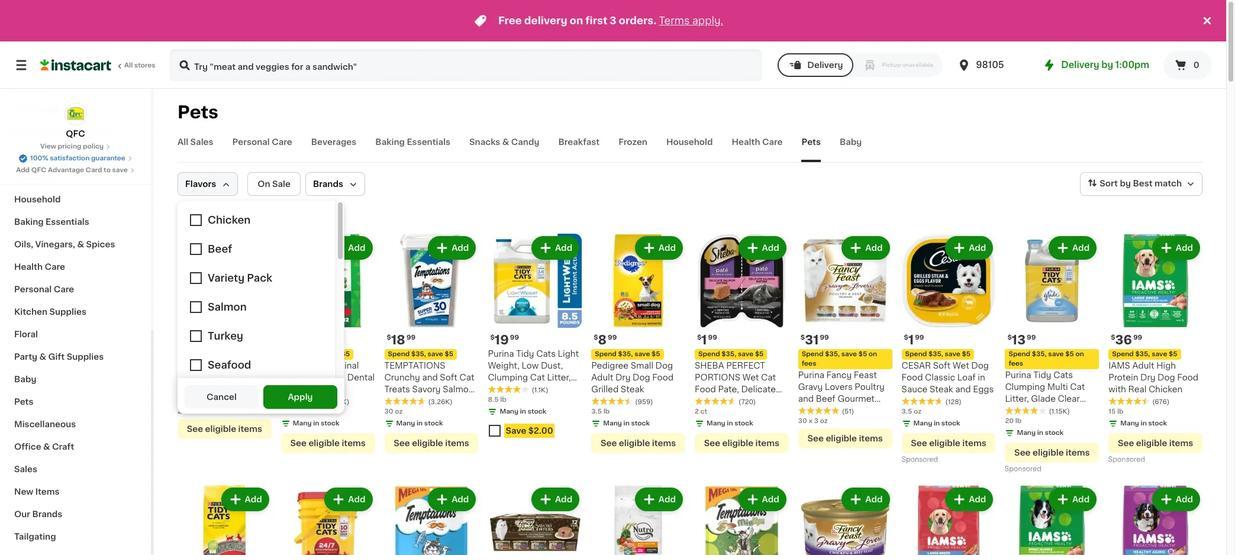Task type: vqa. For each thing, say whether or not it's contained in the screenshot.


Task type: locate. For each thing, give the bounding box(es) containing it.
satisfaction
[[50, 155, 90, 162]]

$35, for greenies original regular natural dental dog treats
[[308, 351, 323, 357]]

1 horizontal spatial by
[[1120, 180, 1131, 188]]

save right to on the top
[[112, 167, 128, 173]]

save up 'variety'
[[221, 351, 236, 357]]

1 vertical spatial pets
[[802, 138, 821, 146]]

0 horizontal spatial chicken
[[233, 397, 267, 405]]

0 vertical spatial personal care link
[[232, 136, 292, 162]]

3 spend from the left
[[388, 351, 410, 357]]

1 vertical spatial all
[[178, 138, 188, 146]]

many for sheba perfect portions wet cat food pate, delicate salmon entree
[[707, 420, 726, 427]]

0 horizontal spatial breakfast
[[14, 173, 55, 181]]

delivery for delivery by 1:00pm
[[1062, 60, 1100, 69]]

2 spend from the left
[[285, 351, 306, 357]]

99 for iams adult high protein dry dog food with real chicken
[[1134, 334, 1143, 341]]

2 perfect from the left
[[727, 362, 765, 370]]

$35, down 18 99
[[204, 351, 219, 357]]

on
[[570, 16, 583, 25], [869, 351, 878, 357], [1076, 351, 1085, 357]]

health care
[[732, 138, 783, 146], [14, 263, 65, 271]]

1 horizontal spatial cats
[[1054, 371, 1073, 379]]

dog down regular
[[281, 385, 299, 394]]

1 horizontal spatial 3.5
[[902, 408, 913, 415]]

4 $5 from the left
[[755, 351, 764, 357]]

1 vertical spatial litter,
[[1006, 395, 1029, 403]]

0 horizontal spatial 3.5
[[592, 408, 602, 415]]

0 vertical spatial pets link
[[802, 136, 821, 162]]

many for purina tidy cats clumping multi cat litter, glade clear springs
[[1017, 430, 1036, 436]]

chicken inside iams adult high protein dry dog food with real chicken
[[1149, 385, 1183, 394]]

floral
[[14, 330, 38, 339]]

x inside product group
[[809, 418, 813, 424]]

99 for sheba perfect portions wet cat food pate, delicate salmon entree
[[708, 334, 717, 341]]

see eligible items for temptations crunchy and soft cat treats savory salmon flavor
[[394, 439, 469, 447]]

1 vertical spatial brands
[[32, 510, 62, 519]]

1 horizontal spatial sales
[[190, 138, 213, 146]]

many for cesar soft wet dog food classic loaf in sauce steak and eggs
[[914, 420, 933, 427]]

2 steak from the left
[[621, 385, 644, 394]]

3 $35, from the left
[[411, 351, 426, 357]]

7 99 from the left
[[1027, 334, 1036, 341]]

$5 for purina fancy feast gravy lovers poultry and beef gourmet wet cat food
[[859, 351, 867, 357]]

0 vertical spatial baking
[[376, 138, 405, 146]]

many in stock
[[500, 408, 547, 415], [293, 420, 340, 427], [396, 420, 443, 427], [707, 420, 754, 427], [914, 420, 961, 427], [603, 420, 650, 427], [1121, 420, 1168, 427], [1017, 430, 1064, 436]]

stock for pedigree small dog adult dry dog food grilled steak
[[631, 420, 650, 427]]

$ inside $ 18 99
[[387, 334, 391, 341]]

gift
[[48, 353, 65, 361]]

2 portions from the left
[[695, 373, 741, 382]]

5 $ from the left
[[904, 334, 909, 341]]

0 horizontal spatial steak
[[621, 385, 644, 394]]

litter, inside purina tidy cats clumping multi cat litter, glade clear springs
[[1006, 395, 1029, 403]]

0 horizontal spatial all
[[124, 62, 133, 69]]

glade
[[1031, 395, 1056, 403]]

0 horizontal spatial 30
[[385, 408, 394, 415]]

5 spend $35, save $5 from the left
[[906, 351, 971, 357]]

oils, vinegars, & spices
[[14, 240, 115, 249]]

0 vertical spatial cats
[[536, 350, 556, 358]]

0 horizontal spatial on
[[570, 16, 583, 25]]

purina up "glade"
[[1006, 371, 1032, 379]]

baby link
[[840, 136, 862, 162], [7, 368, 144, 391]]

& left gift
[[39, 353, 46, 361]]

0 horizontal spatial adult
[[592, 373, 614, 382]]

tidy inside purina tidy cats clumping multi cat litter, glade clear springs
[[1034, 371, 1052, 379]]

$35, up temptations
[[411, 351, 426, 357]]

many down 30 oz
[[396, 420, 415, 427]]

spend for temptations crunchy and soft cat treats savory salmon flavor
[[388, 351, 410, 357]]

4 spend $35, save $5 from the left
[[699, 351, 764, 357]]

see eligible items down (676)
[[1118, 439, 1194, 447]]

1 horizontal spatial health care
[[732, 138, 783, 146]]

wet inside cesar soft wet dog food classic loaf in sauce steak and eggs
[[953, 362, 970, 370]]

condiments & sauces
[[14, 128, 109, 136]]

19
[[495, 334, 509, 346]]

instacart logo image
[[40, 58, 111, 72]]

8 99 from the left
[[608, 334, 617, 341]]

spend up the pedigree
[[595, 351, 617, 357]]

$5 for sheba perfect portions wet cat food pate variety pack, savory chicken and roasted turkey entrees
[[238, 351, 247, 357]]

0 horizontal spatial pets link
[[7, 391, 144, 413]]

tidy inside purina tidy cats light weight, low dust, clumping cat litter, lightweight instant action cat litter
[[516, 350, 534, 358]]

perfect inside sheba perfect portions wet cat food pate, delicate salmon entree
[[727, 362, 765, 370]]

pedigree small dog adult dry dog food grilled steak
[[592, 362, 674, 394]]

8 $5 from the left
[[652, 351, 660, 357]]

spices
[[86, 240, 115, 249]]

1 vertical spatial baby link
[[7, 368, 144, 391]]

in down pedigree small dog adult dry dog food grilled steak
[[624, 420, 630, 427]]

0 horizontal spatial health
[[14, 263, 43, 271]]

many in stock down (676)
[[1121, 420, 1168, 427]]

loaf
[[958, 373, 976, 382]]

action
[[488, 397, 515, 405]]

99 inside $ 31 99
[[820, 334, 829, 341]]

& left craft
[[43, 443, 50, 451]]

1 vertical spatial 30
[[799, 418, 807, 424]]

dry inside iams adult high protein dry dog food with real chicken
[[1141, 373, 1156, 382]]

all stores link
[[40, 49, 156, 82]]

99 inside 18 99
[[200, 334, 209, 341]]

1 horizontal spatial chicken
[[1149, 385, 1183, 394]]

2 $ 1 99 from the left
[[904, 334, 924, 346]]

see eligible items button for temptations crunchy and soft cat treats savory salmon flavor
[[385, 433, 479, 453]]

see eligible items button down (676)
[[1109, 433, 1203, 453]]

spend for iams adult high protein dry dog food with real chicken
[[1113, 351, 1134, 357]]

$ for purina fancy feast gravy lovers poultry and beef gourmet wet cat food
[[801, 334, 805, 341]]

$5 for sheba perfect portions wet cat food pate, delicate salmon entree
[[755, 351, 764, 357]]

cats inside purina tidy cats clumping multi cat litter, glade clear springs
[[1054, 371, 1073, 379]]

0 horizontal spatial delivery
[[808, 61, 843, 69]]

see for temptations crunchy and soft cat treats savory salmon flavor
[[394, 439, 410, 447]]

cat inside purina tidy cats clumping multi cat litter, glade clear springs
[[1071, 383, 1085, 391]]

soft
[[933, 362, 951, 370], [440, 373, 458, 382]]

cancel
[[207, 393, 237, 401]]

1 horizontal spatial adult
[[1133, 362, 1155, 370]]

sponsored badge image down 15 lb
[[1109, 457, 1145, 463]]

all stores
[[124, 62, 156, 69]]

$ inside $ 36 99
[[1111, 334, 1116, 341]]

0 vertical spatial chicken
[[1149, 385, 1183, 394]]

portions up pate,
[[695, 373, 741, 382]]

see eligible items for cesar soft wet dog food classic loaf in sauce steak and eggs
[[911, 439, 987, 447]]

1 sheba from the left
[[178, 362, 207, 370]]

3 $5 from the left
[[445, 351, 454, 357]]

see down 3.5 oz
[[911, 439, 928, 447]]

canned
[[14, 150, 48, 159]]

1 3.5 from the left
[[902, 408, 913, 415]]

oz down sauce
[[914, 408, 922, 415]]

1 perfect from the left
[[209, 362, 248, 370]]

1 horizontal spatial all
[[178, 138, 188, 146]]

1 horizontal spatial dry
[[616, 373, 631, 382]]

1 horizontal spatial litter,
[[1006, 395, 1029, 403]]

many in stock for iams adult high protein dry dog food with real chicken
[[1121, 420, 1168, 427]]

adult
[[1133, 362, 1155, 370], [592, 373, 614, 382]]

3 right first
[[610, 16, 617, 25]]

1 vertical spatial salmon
[[695, 397, 726, 405]]

7 $5 from the left
[[1066, 351, 1074, 357]]

in down temptations crunchy and soft cat treats savory salmon flavor
[[417, 420, 423, 427]]

and down loaf
[[956, 385, 971, 394]]

Best match Sort by field
[[1081, 172, 1203, 196]]

and inside temptations crunchy and soft cat treats savory salmon flavor
[[422, 373, 438, 382]]

see eligible items button for iams adult high protein dry dog food with real chicken
[[1109, 433, 1203, 453]]

new items
[[14, 488, 60, 496]]

0 vertical spatial clumping
[[488, 373, 528, 382]]

match
[[1155, 180, 1182, 188]]

2 $5 from the left
[[341, 351, 350, 357]]

eligible down (38.6k)
[[309, 439, 340, 447]]

spend $35, save $5 up temptations
[[388, 351, 454, 357]]

terms apply. link
[[659, 16, 724, 25]]

save down $21.99 element
[[324, 351, 340, 357]]

adult inside pedigree small dog adult dry dog food grilled steak
[[592, 373, 614, 382]]

dog down high
[[1158, 373, 1176, 382]]

kitchen
[[14, 308, 47, 316]]

0 vertical spatial baking essentials
[[376, 138, 451, 146]]

1 portions from the left
[[178, 373, 223, 382]]

purina
[[488, 350, 514, 358], [799, 371, 825, 379], [1006, 371, 1032, 379]]

many down 20 lb
[[1017, 430, 1036, 436]]

1 $35, from the left
[[204, 351, 219, 357]]

$35, for purina tidy cats clumping multi cat litter, glade clear springs
[[1032, 351, 1047, 357]]

4 99 from the left
[[708, 334, 717, 341]]

grilled
[[592, 385, 619, 394]]

1 horizontal spatial baking essentials link
[[376, 136, 451, 162]]

stock down (959)
[[631, 420, 650, 427]]

2 $35, from the left
[[308, 351, 323, 357]]

$5 for cesar soft wet dog food classic loaf in sauce steak and eggs
[[962, 351, 971, 357]]

2 spend $35, save $5 from the left
[[285, 351, 350, 357]]

2 18 from the left
[[391, 334, 406, 346]]

3 99 from the left
[[510, 334, 519, 341]]

& up view pricing policy
[[69, 128, 76, 136]]

portions inside sheba perfect portions wet cat food pate, delicate salmon entree
[[695, 373, 741, 382]]

0 vertical spatial litter,
[[547, 373, 571, 382]]

eligible for purina tidy cats clumping multi cat litter, glade clear springs
[[1033, 449, 1064, 457]]

see eligible items for purina fancy feast gravy lovers poultry and beef gourmet wet cat food
[[808, 434, 883, 443]]

0 horizontal spatial treats
[[301, 385, 326, 394]]

1 fees from the left
[[802, 360, 817, 367]]

1 horizontal spatial breakfast
[[559, 138, 600, 146]]

x down gravy
[[809, 418, 813, 424]]

stock for greenies original regular natural dental dog treats
[[321, 420, 340, 427]]

see for purina fancy feast gravy lovers poultry and beef gourmet wet cat food
[[808, 434, 824, 443]]

0 vertical spatial health
[[732, 138, 761, 146]]

sheba for 99
[[178, 362, 207, 370]]

steak inside cesar soft wet dog food classic loaf in sauce steak and eggs
[[930, 385, 954, 394]]

0 horizontal spatial qfc
[[31, 167, 46, 173]]

purina tidy cats clumping multi cat litter, glade clear springs
[[1006, 371, 1085, 415]]

qfc logo image
[[64, 103, 87, 126]]

food inside iams adult high protein dry dog food with real chicken
[[1178, 373, 1199, 382]]

3 spend $35, save $5 from the left
[[388, 351, 454, 357]]

99 inside $ 18 99
[[407, 334, 416, 341]]

7 spend $35, save $5 from the left
[[1113, 351, 1178, 357]]

best match
[[1133, 180, 1182, 188]]

0 horizontal spatial clumping
[[488, 373, 528, 382]]

soft inside temptations crunchy and soft cat treats savory salmon flavor
[[440, 373, 458, 382]]

light
[[558, 350, 579, 358]]

spend $35, save $5 up "small"
[[595, 351, 660, 357]]

7 $35, from the left
[[1032, 351, 1047, 357]]

2 spend $35, save $5 on fees from the left
[[1009, 351, 1085, 367]]

fancy
[[827, 371, 852, 379]]

lb right 15
[[1118, 408, 1124, 415]]

stock for cesar soft wet dog food classic loaf in sauce steak and eggs
[[942, 420, 961, 427]]

1 $5 from the left
[[238, 351, 247, 357]]

litter,
[[547, 373, 571, 382], [1006, 395, 1029, 403]]

food inside purina fancy feast gravy lovers poultry and beef gourmet wet cat food
[[834, 407, 855, 415]]

30 oz
[[385, 408, 403, 415]]

personal up on
[[232, 138, 270, 146]]

cat inside sheba perfect portions wet cat food pate, delicate salmon entree
[[761, 373, 776, 382]]

100% satisfaction guarantee
[[30, 155, 125, 162]]

dog inside iams adult high protein dry dog food with real chicken
[[1158, 373, 1176, 382]]

1 horizontal spatial breakfast link
[[559, 136, 600, 162]]

salmon inside temptations crunchy and soft cat treats savory salmon flavor
[[443, 385, 474, 394]]

6 $ from the left
[[1008, 334, 1012, 341]]

see eligible items button for greenies original regular natural dental dog treats
[[281, 433, 375, 453]]

None search field
[[169, 49, 763, 82]]

iams adult high protein dry dog food with real chicken
[[1109, 362, 1199, 394]]

see eligible items button for cesar soft wet dog food classic loaf in sauce steak and eggs
[[902, 433, 996, 453]]

see down 3.5 lb
[[601, 439, 617, 447]]

2 treats from the left
[[385, 385, 410, 394]]

items down (676)
[[1170, 439, 1194, 447]]

spend $35, save $5 up classic
[[906, 351, 971, 357]]

8 $ from the left
[[1111, 334, 1116, 341]]

supplies up floral link in the left bottom of the page
[[49, 308, 86, 316]]

9 spend from the left
[[1113, 351, 1134, 357]]

spend up 'greenies'
[[285, 351, 306, 357]]

kitchen supplies link
[[7, 301, 144, 323]]

brands down "beverages" link
[[313, 180, 343, 188]]

3 $ from the left
[[697, 334, 702, 341]]

5 $35, from the left
[[825, 351, 840, 357]]

roasted
[[195, 409, 230, 417]]

free
[[498, 16, 522, 25]]

clumping inside purina tidy cats light weight, low dust, clumping cat litter, lightweight instant action cat litter
[[488, 373, 528, 382]]

1 horizontal spatial qfc
[[66, 130, 85, 138]]

1 $ from the left
[[387, 334, 391, 341]]

treats inside greenies original regular natural dental dog treats
[[301, 385, 326, 394]]

sponsored badge image
[[902, 457, 938, 463], [1109, 457, 1145, 463], [1006, 466, 1041, 473]]

0 horizontal spatial baking
[[14, 218, 44, 226]]

stock
[[528, 408, 547, 415], [321, 420, 340, 427], [424, 420, 443, 427], [735, 420, 754, 427], [942, 420, 961, 427], [631, 420, 650, 427], [1149, 420, 1168, 427], [1045, 430, 1064, 436]]

perfect
[[209, 362, 248, 370], [727, 362, 765, 370]]

many for greenies original regular natural dental dog treats
[[293, 420, 312, 427]]

1 for cesar
[[909, 334, 914, 346]]

litter, inside purina tidy cats light weight, low dust, clumping cat litter, lightweight instant action cat litter
[[547, 373, 571, 382]]

by left the 1:00pm
[[1102, 60, 1114, 69]]

eligible for iams adult high protein dry dog food with real chicken
[[1137, 439, 1168, 447]]

supplies down floral link in the left bottom of the page
[[67, 353, 104, 361]]

$35, up the pedigree
[[618, 351, 633, 357]]

steak inside pedigree small dog adult dry dog food grilled steak
[[621, 385, 644, 394]]

many down 3.5 oz
[[914, 420, 933, 427]]

0 vertical spatial health care link
[[732, 136, 783, 162]]

goods for canned
[[50, 150, 78, 159]]

purina inside purina fancy feast gravy lovers poultry and beef gourmet wet cat food
[[799, 371, 825, 379]]

see down 12 oz
[[290, 439, 307, 447]]

(1.1k)
[[532, 387, 549, 394]]

spend $35, save $5 for sheba perfect portions wet cat food pate variety pack, savory chicken and roasted turkey entrees
[[181, 351, 247, 357]]

1 spend $35, save $5 from the left
[[181, 351, 247, 357]]

dog inside greenies original regular natural dental dog treats
[[281, 385, 299, 394]]

condiments & sauces link
[[7, 121, 144, 143]]

1 vertical spatial chicken
[[233, 397, 267, 405]]

delivery
[[524, 16, 568, 25]]

$35,
[[204, 351, 219, 357], [308, 351, 323, 357], [411, 351, 426, 357], [722, 351, 737, 357], [825, 351, 840, 357], [929, 351, 944, 357], [1032, 351, 1047, 357], [618, 351, 633, 357], [1136, 351, 1151, 357]]

items for sheba perfect portions wet cat food pate variety pack, savory chicken and roasted turkey entrees
[[238, 425, 262, 433]]

portions inside sheba perfect portions wet cat food pate variety pack, savory chicken and roasted turkey entrees
[[178, 373, 223, 382]]

wet
[[953, 362, 970, 370], [225, 373, 242, 382], [743, 373, 759, 382], [799, 407, 815, 415]]

breakfast link left frozen link
[[559, 136, 600, 162]]

2 $ from the left
[[490, 334, 495, 341]]

0 horizontal spatial spend $35, save $5 on fees
[[802, 351, 878, 367]]

$ 13 99
[[1008, 334, 1036, 346]]

baking right beverages
[[376, 138, 405, 146]]

see down 30 x 3 oz
[[808, 434, 824, 443]]

lb right 20 at the right bottom of the page
[[1016, 418, 1022, 424]]

1 steak from the left
[[930, 385, 954, 394]]

save for temptations crunchy and soft cat treats savory salmon flavor
[[428, 351, 443, 357]]

spend down 18 99
[[181, 351, 203, 357]]

& inside party & gift supplies link
[[39, 353, 46, 361]]

dry for 8
[[616, 373, 631, 382]]

5 spend from the left
[[802, 351, 824, 357]]

3.5 inside product group
[[592, 408, 602, 415]]

$ 1 99 up cesar
[[904, 334, 924, 346]]

save up temptations
[[428, 351, 443, 357]]

save for purina tidy cats clumping multi cat litter, glade clear springs
[[1049, 351, 1064, 357]]

1 horizontal spatial treats
[[385, 385, 410, 394]]

and down temptations
[[422, 373, 438, 382]]

99 up sheba perfect portions wet cat food pate, delicate salmon entree
[[708, 334, 717, 341]]

99 for cesar soft wet dog food classic loaf in sauce steak and eggs
[[915, 334, 924, 341]]

(3.26k)
[[428, 399, 453, 405]]

many in stock for greenies original regular natural dental dog treats
[[293, 420, 340, 427]]

many in stock down (1.15k)
[[1017, 430, 1064, 436]]

product group containing 36
[[1109, 234, 1203, 466]]

1 vertical spatial tidy
[[1034, 371, 1052, 379]]

sheba down 18 99
[[178, 362, 207, 370]]

soft inside cesar soft wet dog food classic loaf in sauce steak and eggs
[[933, 362, 951, 370]]

see eligible items down (51)
[[808, 434, 883, 443]]

salmon inside sheba perfect portions wet cat food pate, delicate salmon entree
[[695, 397, 726, 405]]

in for greenies original regular natural dental dog treats
[[313, 420, 319, 427]]

many down 3.5 lb
[[603, 420, 622, 427]]

1 vertical spatial sales
[[14, 465, 37, 474]]

breakfast link down the 100% satisfaction guarantee
[[7, 166, 144, 188]]

4 $ from the left
[[801, 334, 805, 341]]

0 horizontal spatial cats
[[536, 350, 556, 358]]

purina inside purina tidy cats clumping multi cat litter, glade clear springs
[[1006, 371, 1032, 379]]

spend down $ 18 99
[[388, 351, 410, 357]]

perfect for 1
[[727, 362, 765, 370]]

1 horizontal spatial tidy
[[1034, 371, 1052, 379]]

see eligible items
[[187, 425, 262, 433], [808, 434, 883, 443], [290, 439, 366, 447], [394, 439, 469, 447], [704, 439, 780, 447], [911, 439, 987, 447], [601, 439, 676, 447], [1118, 439, 1194, 447], [1015, 449, 1090, 457]]

0 horizontal spatial litter,
[[547, 373, 571, 382]]

lovers
[[825, 383, 853, 391]]

0 horizontal spatial breakfast link
[[7, 166, 144, 188]]

eligible for pedigree small dog adult dry dog food grilled steak
[[619, 439, 650, 447]]

party
[[14, 353, 37, 361]]

temptations
[[385, 362, 446, 370]]

clear
[[1058, 395, 1080, 403]]

lb for 13
[[1016, 418, 1022, 424]]

oz down flavor
[[395, 408, 403, 415]]

4 $35, from the left
[[722, 351, 737, 357]]

0 vertical spatial breakfast link
[[559, 136, 600, 162]]

clumping inside purina tidy cats clumping multi cat litter, glade clear springs
[[1006, 383, 1046, 391]]

spend $35, save $5 on fees up multi
[[1009, 351, 1085, 367]]

$5 up multi
[[1066, 351, 1074, 357]]

9 99 from the left
[[1134, 334, 1143, 341]]

99 for purina tidy cats clumping multi cat litter, glade clear springs
[[1027, 334, 1036, 341]]

save up multi
[[1049, 351, 1064, 357]]

7 spend from the left
[[1009, 351, 1031, 357]]

0 vertical spatial personal care
[[232, 138, 292, 146]]

9 $5 from the left
[[1169, 351, 1178, 357]]

tidy up low on the bottom
[[516, 350, 534, 358]]

see eligible items down (959)
[[601, 439, 676, 447]]

first
[[586, 16, 608, 25]]

adult up grilled on the bottom of the page
[[592, 373, 614, 382]]

0 horizontal spatial by
[[1102, 60, 1114, 69]]

$21.99 element
[[281, 333, 375, 348]]

0 vertical spatial qfc
[[66, 130, 85, 138]]

many down action on the left bottom of page
[[500, 408, 519, 415]]

1 horizontal spatial savory
[[412, 385, 441, 394]]

5 99 from the left
[[820, 334, 829, 341]]

instant
[[541, 385, 570, 394]]

0 horizontal spatial sales
[[14, 465, 37, 474]]

2 horizontal spatial sponsored badge image
[[1109, 457, 1145, 463]]

adult left high
[[1133, 362, 1155, 370]]

spend $35, save $5 down $ 36 99
[[1113, 351, 1178, 357]]

1 treats from the left
[[301, 385, 326, 394]]

6 $5 from the left
[[962, 351, 971, 357]]

1 horizontal spatial 30
[[799, 418, 807, 424]]

0 vertical spatial adult
[[1133, 362, 1155, 370]]

0 horizontal spatial sheba
[[178, 362, 207, 370]]

see for purina tidy cats clumping multi cat litter, glade clear springs
[[1015, 449, 1031, 457]]

1 spend from the left
[[181, 351, 203, 357]]

1 1 from the left
[[702, 334, 707, 346]]

6 spend $35, save $5 from the left
[[595, 351, 660, 357]]

product group containing 19
[[488, 234, 582, 443]]

$5 up delicate
[[755, 351, 764, 357]]

4 spend from the left
[[699, 351, 720, 357]]

household link right frozen link
[[667, 136, 713, 162]]

purina up gravy
[[799, 371, 825, 379]]

brands button
[[305, 172, 365, 196]]

sauces
[[78, 128, 109, 136]]

see eligible items button for purina fancy feast gravy lovers poultry and beef gourmet wet cat food
[[799, 429, 893, 449]]

99 inside $ 36 99
[[1134, 334, 1143, 341]]

& left pasta
[[62, 105, 69, 114]]

and down pack,
[[178, 409, 193, 417]]

policy
[[83, 143, 104, 150]]

99 inside $ 13 99
[[1027, 334, 1036, 341]]

soft up the (3.26k)
[[440, 373, 458, 382]]

sheba inside sheba perfect portions wet cat food pate, delicate salmon entree
[[695, 362, 724, 370]]

many in stock for purina tidy cats clumping multi cat litter, glade clear springs
[[1017, 430, 1064, 436]]

on left first
[[570, 16, 583, 25]]

$ inside $ 8 99
[[594, 334, 598, 341]]

2 fees from the left
[[1009, 360, 1024, 367]]

delivery for delivery
[[808, 61, 843, 69]]

see eligible items down (720)
[[704, 439, 780, 447]]

1 horizontal spatial household
[[667, 138, 713, 146]]

6 $35, from the left
[[929, 351, 944, 357]]

flavors button
[[178, 172, 238, 196]]

1 horizontal spatial 1
[[909, 334, 914, 346]]

tidy for 19
[[516, 350, 534, 358]]

3.5
[[902, 408, 913, 415], [592, 408, 602, 415]]

1 horizontal spatial pets link
[[802, 136, 821, 162]]

$ for purina tidy cats clumping multi cat litter, glade clear springs
[[1008, 334, 1012, 341]]

0 horizontal spatial health care link
[[7, 256, 144, 278]]

3.5 down sauce
[[902, 408, 913, 415]]

0 horizontal spatial purina
[[488, 350, 514, 358]]

see eligible items down the (3.26k)
[[394, 439, 469, 447]]

apply
[[288, 393, 313, 401]]

0 horizontal spatial fees
[[802, 360, 817, 367]]

6 99 from the left
[[915, 334, 924, 341]]

$35, down $ 13 99
[[1032, 351, 1047, 357]]

0 vertical spatial baby
[[840, 138, 862, 146]]

entree
[[728, 397, 756, 405]]

many in stock for temptations crunchy and soft cat treats savory salmon flavor
[[396, 420, 443, 427]]

$5
[[238, 351, 247, 357], [341, 351, 350, 357], [445, 351, 454, 357], [755, 351, 764, 357], [859, 351, 867, 357], [962, 351, 971, 357], [1066, 351, 1074, 357], [652, 351, 660, 357], [1169, 351, 1178, 357]]

wet inside purina fancy feast gravy lovers poultry and beef gourmet wet cat food
[[799, 407, 815, 415]]

7 $ from the left
[[594, 334, 598, 341]]

all for all sales
[[178, 138, 188, 146]]

1 horizontal spatial salmon
[[695, 397, 726, 405]]

2 1 from the left
[[909, 334, 914, 346]]

pets
[[178, 104, 218, 121], [802, 138, 821, 146], [14, 398, 33, 406]]

iams
[[1109, 362, 1131, 370]]

in up save $2.00
[[520, 408, 526, 415]]

spend for cesar soft wet dog food classic loaf in sauce steak and eggs
[[906, 351, 927, 357]]

0 vertical spatial essentials
[[407, 138, 451, 146]]

see eligible items button down (51)
[[799, 429, 893, 449]]

& inside canned goods & soups link
[[80, 150, 87, 159]]

2 sheba from the left
[[695, 362, 724, 370]]

8 spend from the left
[[595, 351, 617, 357]]

breakfast link for frozen link
[[559, 136, 600, 162]]

service type group
[[778, 53, 943, 77]]

save for purina fancy feast gravy lovers poultry and beef gourmet wet cat food
[[842, 351, 857, 357]]

1 horizontal spatial spend $35, save $5 on fees
[[1009, 351, 1085, 367]]

sales inside sales link
[[14, 465, 37, 474]]

sheba for 1
[[695, 362, 724, 370]]

items for cesar soft wet dog food classic loaf in sauce steak and eggs
[[963, 439, 987, 447]]

pets link
[[802, 136, 821, 162], [7, 391, 144, 413]]

5 $5 from the left
[[859, 351, 867, 357]]

1 vertical spatial household
[[14, 195, 61, 204]]

fees for 31
[[802, 360, 817, 367]]

0 vertical spatial 3
[[610, 16, 617, 25]]

personal care link up on
[[232, 136, 292, 162]]

1 vertical spatial household link
[[7, 188, 144, 211]]

dog
[[972, 362, 989, 370], [656, 362, 673, 370], [633, 373, 650, 382], [1158, 373, 1176, 382], [281, 385, 299, 394]]

purina tidy cats light weight, low dust, clumping cat litter, lightweight instant action cat litter
[[488, 350, 579, 405]]

dry inside pedigree small dog adult dry dog food grilled steak
[[616, 373, 631, 382]]

1 horizontal spatial baby link
[[840, 136, 862, 162]]

in inside cesar soft wet dog food classic loaf in sauce steak and eggs
[[978, 373, 986, 382]]

steak
[[930, 385, 954, 394], [621, 385, 644, 394]]

in for purina tidy cats light weight, low dust, clumping cat litter, lightweight instant action cat litter
[[520, 408, 526, 415]]

$ inside $ 13 99
[[1008, 334, 1012, 341]]

99 inside $ 8 99
[[608, 334, 617, 341]]

temptations crunchy and soft cat treats savory salmon flavor
[[385, 362, 475, 405]]

6 spend from the left
[[906, 351, 927, 357]]

& left spices
[[77, 240, 84, 249]]

many for iams adult high protein dry dog food with real chicken
[[1121, 420, 1140, 427]]

crunchy
[[385, 373, 420, 382]]

items for purina fancy feast gravy lovers poultry and beef gourmet wet cat food
[[859, 434, 883, 443]]

pate,
[[718, 385, 739, 394]]

0 vertical spatial goods
[[32, 105, 60, 114]]

delivery inside button
[[808, 61, 843, 69]]

2 horizontal spatial on
[[1076, 351, 1085, 357]]

dog inside cesar soft wet dog food classic loaf in sauce steak and eggs
[[972, 362, 989, 370]]

treats up flavor
[[385, 385, 410, 394]]

0 horizontal spatial household
[[14, 195, 61, 204]]

30 inside product group
[[799, 418, 807, 424]]

cat inside purina fancy feast gravy lovers poultry and beef gourmet wet cat food
[[817, 407, 832, 415]]

on up feast
[[869, 351, 878, 357]]

cats for 19
[[536, 350, 556, 358]]

steak up (959)
[[621, 385, 644, 394]]

savory
[[412, 385, 441, 394], [202, 397, 231, 405]]

items
[[238, 425, 262, 433], [859, 434, 883, 443], [342, 439, 366, 447], [445, 439, 469, 447], [756, 439, 780, 447], [963, 439, 987, 447], [652, 439, 676, 447], [1170, 439, 1194, 447], [1066, 449, 1090, 457]]

1 vertical spatial supplies
[[67, 353, 104, 361]]

steak down classic
[[930, 385, 954, 394]]

fees for 13
[[1009, 360, 1024, 367]]

8 $35, from the left
[[618, 351, 633, 357]]

savory inside temptations crunchy and soft cat treats savory salmon flavor
[[412, 385, 441, 394]]

chicken
[[1149, 385, 1183, 394], [233, 397, 267, 405]]

0 vertical spatial household
[[667, 138, 713, 146]]

portions for 1
[[695, 373, 741, 382]]

$35, for purina fancy feast gravy lovers poultry and beef gourmet wet cat food
[[825, 351, 840, 357]]

$5 up loaf
[[962, 351, 971, 357]]

x right 24
[[188, 408, 192, 415]]

2 99 from the left
[[407, 334, 416, 341]]

sheba inside sheba perfect portions wet cat food pate variety pack, savory chicken and roasted turkey entrees
[[178, 362, 207, 370]]

new items link
[[7, 481, 144, 503]]

cats inside purina tidy cats light weight, low dust, clumping cat litter, lightweight instant action cat litter
[[536, 350, 556, 358]]

1 vertical spatial clumping
[[1006, 383, 1046, 391]]

see eligible items button down (38.6k)
[[281, 433, 375, 453]]

1 vertical spatial by
[[1120, 180, 1131, 188]]

stock for purina tidy cats clumping multi cat litter, glade clear springs
[[1045, 430, 1064, 436]]

2 3.5 from the left
[[592, 408, 602, 415]]

0 vertical spatial sales
[[190, 138, 213, 146]]

spend $35, save $5 for pedigree small dog adult dry dog food grilled steak
[[595, 351, 660, 357]]

spend $35, save $5 for temptations crunchy and soft cat treats savory salmon flavor
[[388, 351, 454, 357]]

1 99 from the left
[[200, 334, 209, 341]]

1 horizontal spatial baking
[[376, 138, 405, 146]]

$35, up cesar
[[929, 351, 944, 357]]

$ inside $ 31 99
[[801, 334, 805, 341]]

qfc down 100%
[[31, 167, 46, 173]]

perfect inside sheba perfect portions wet cat food pate variety pack, savory chicken and roasted turkey entrees
[[209, 362, 248, 370]]

spend $35, save $5 for sheba perfect portions wet cat food pate, delicate salmon entree
[[699, 351, 764, 357]]

1 horizontal spatial steak
[[930, 385, 954, 394]]

1 spend $35, save $5 on fees from the left
[[802, 351, 878, 367]]

in for iams adult high protein dry dog food with real chicken
[[1141, 420, 1147, 427]]

dry for 36
[[1141, 373, 1156, 382]]

9 $35, from the left
[[1136, 351, 1151, 357]]

spend $35, save $5 on fees for 13
[[1009, 351, 1085, 367]]

by inside field
[[1120, 180, 1131, 188]]

oils, vinegars, & spices link
[[7, 233, 144, 256]]

2 horizontal spatial dry
[[1141, 373, 1156, 382]]

1 up sheba perfect portions wet cat food pate, delicate salmon entree
[[702, 334, 707, 346]]

product group
[[178, 234, 272, 439], [281, 234, 375, 453], [385, 234, 479, 453], [488, 234, 582, 443], [592, 234, 686, 453], [695, 234, 789, 453], [799, 234, 893, 449], [902, 234, 996, 466], [1006, 234, 1100, 476], [1109, 234, 1203, 466], [178, 485, 272, 555], [281, 485, 375, 555], [385, 485, 479, 555], [488, 485, 582, 555], [592, 485, 686, 555], [695, 485, 789, 555], [799, 485, 893, 555], [902, 485, 996, 555], [1006, 485, 1100, 555], [1109, 485, 1203, 555]]

eligible down (51)
[[826, 434, 857, 443]]

baking essentials
[[376, 138, 451, 146], [14, 218, 89, 226]]

1 $ 1 99 from the left
[[697, 334, 717, 346]]

98105
[[976, 60, 1005, 69]]

perfect for 99
[[209, 362, 248, 370]]

litter, up 'instant' at the left bottom of page
[[547, 373, 571, 382]]

limited time offer region
[[0, 0, 1201, 41]]

1 horizontal spatial household link
[[667, 136, 713, 162]]

see for sheba perfect portions wet cat food pate variety pack, savory chicken and roasted turkey entrees
[[187, 425, 203, 433]]

0 vertical spatial all
[[124, 62, 133, 69]]

eligible down the (3.26k)
[[412, 439, 443, 447]]

purina fancy feast gravy lovers poultry and beef gourmet wet cat food
[[799, 371, 885, 415]]

items down (38.6k)
[[342, 439, 366, 447]]

99 up cesar
[[915, 334, 924, 341]]

99 right 8
[[608, 334, 617, 341]]

0 horizontal spatial tidy
[[516, 350, 534, 358]]

see eligible items button for purina tidy cats clumping multi cat litter, glade clear springs
[[1006, 443, 1100, 463]]



Task type: describe. For each thing, give the bounding box(es) containing it.
oz right 1.32
[[208, 408, 216, 415]]

0 vertical spatial baby link
[[840, 136, 862, 162]]

sales link
[[7, 458, 144, 481]]

lb right 8.5
[[500, 397, 507, 403]]

snacks & candy link
[[470, 136, 540, 162]]

1 vertical spatial baking essentials
[[14, 218, 89, 226]]

20 lb
[[1006, 418, 1022, 424]]

product group containing 13
[[1006, 234, 1100, 476]]

sponsored badge image for 36
[[1109, 457, 1145, 463]]

see eligible items for pedigree small dog adult dry dog food grilled steak
[[601, 439, 676, 447]]

$ 18 99
[[387, 334, 416, 346]]

sheba perfect portions wet cat food pate variety pack, savory chicken and roasted turkey entrees
[[178, 362, 267, 429]]

food inside sheba perfect portions wet cat food pate variety pack, savory chicken and roasted turkey entrees
[[178, 385, 199, 394]]

31
[[805, 334, 819, 346]]

0 horizontal spatial dry
[[14, 105, 30, 114]]

items for greenies original regular natural dental dog treats
[[342, 439, 366, 447]]

see for cesar soft wet dog food classic loaf in sauce steak and eggs
[[911, 439, 928, 447]]

spend $35, save $5 for greenies original regular natural dental dog treats
[[285, 351, 350, 357]]

eligible for purina fancy feast gravy lovers poultry and beef gourmet wet cat food
[[826, 434, 857, 443]]

see eligible items button for sheba perfect portions wet cat food pate, delicate salmon entree
[[695, 433, 789, 453]]

by for sort
[[1120, 180, 1131, 188]]

3.5 lb
[[592, 408, 610, 415]]

0 vertical spatial baking essentials link
[[376, 136, 451, 162]]

$ for temptations crunchy and soft cat treats savory salmon flavor
[[387, 334, 391, 341]]

0 vertical spatial health care
[[732, 138, 783, 146]]

1 horizontal spatial essentials
[[407, 138, 451, 146]]

$ inside $ 19 99
[[490, 334, 495, 341]]

on for 31
[[869, 351, 878, 357]]

0 horizontal spatial baby
[[14, 375, 36, 384]]

litter
[[534, 397, 556, 405]]

spend $35, save $5 on fees for 31
[[802, 351, 878, 367]]

$35, for pedigree small dog adult dry dog food grilled steak
[[618, 351, 633, 357]]

1 vertical spatial health
[[14, 263, 43, 271]]

many for pedigree small dog adult dry dog food grilled steak
[[603, 420, 622, 427]]

delicate
[[741, 385, 776, 394]]

our brands
[[14, 510, 62, 519]]

0 horizontal spatial household link
[[7, 188, 144, 211]]

product group containing 31
[[799, 234, 893, 449]]

24 x 1.32 oz
[[178, 408, 216, 415]]

see for pedigree small dog adult dry dog food grilled steak
[[601, 439, 617, 447]]

eligible for sheba perfect portions wet cat food pate variety pack, savory chicken and roasted turkey entrees
[[205, 425, 236, 433]]

on sale
[[258, 180, 291, 188]]

& inside condiments & sauces link
[[69, 128, 76, 136]]

(38.6k)
[[325, 399, 350, 405]]

in for temptations crunchy and soft cat treats savory salmon flavor
[[417, 420, 423, 427]]

$2.00
[[529, 427, 553, 435]]

$ 1 99 for cesar soft wet dog food classic loaf in sauce steak and eggs
[[904, 334, 924, 346]]

chicken inside sheba perfect portions wet cat food pate variety pack, savory chicken and roasted turkey entrees
[[233, 397, 267, 405]]

lb for 36
[[1118, 408, 1124, 415]]

many in stock for cesar soft wet dog food classic loaf in sauce steak and eggs
[[914, 420, 961, 427]]

eligible for temptations crunchy and soft cat treats savory salmon flavor
[[412, 439, 443, 447]]

$35, for cesar soft wet dog food classic loaf in sauce steak and eggs
[[929, 351, 944, 357]]

all for all stores
[[124, 62, 133, 69]]

18 99
[[184, 334, 209, 346]]

1 horizontal spatial health care link
[[732, 136, 783, 162]]

by for delivery
[[1102, 60, 1114, 69]]

poultry
[[855, 383, 885, 391]]

1 vertical spatial qfc
[[31, 167, 46, 173]]

food inside cesar soft wet dog food classic loaf in sauce steak and eggs
[[902, 373, 923, 382]]

8.5 lb
[[488, 397, 507, 403]]

frozen
[[619, 138, 648, 146]]

new
[[14, 488, 33, 496]]

gravy
[[799, 383, 823, 391]]

1 horizontal spatial personal care link
[[232, 136, 292, 162]]

save for pedigree small dog adult dry dog food grilled steak
[[635, 351, 650, 357]]

$5 for greenies original regular natural dental dog treats
[[341, 351, 350, 357]]

0 horizontal spatial baking essentials link
[[7, 211, 144, 233]]

tidy for spend $35, save $5 on fees
[[1034, 371, 1052, 379]]

office & craft link
[[7, 436, 144, 458]]

canned goods & soups link
[[7, 143, 144, 166]]

on sale button
[[248, 172, 301, 196]]

many in stock for sheba perfect portions wet cat food pate, delicate salmon entree
[[707, 420, 754, 427]]

& inside "dry goods & pasta" link
[[62, 105, 69, 114]]

3.5 for 1
[[902, 408, 913, 415]]

0 vertical spatial personal
[[232, 138, 270, 146]]

small
[[631, 362, 654, 370]]

tailgating link
[[7, 526, 144, 548]]

in for cesar soft wet dog food classic loaf in sauce steak and eggs
[[934, 420, 940, 427]]

beverages link
[[311, 136, 357, 162]]

0 horizontal spatial baby link
[[7, 368, 144, 391]]

0
[[1194, 61, 1200, 69]]

$5 for purina tidy cats clumping multi cat litter, glade clear springs
[[1066, 351, 1074, 357]]

save for sheba perfect portions wet cat food pate, delicate salmon entree
[[738, 351, 754, 357]]

1 vertical spatial personal care
[[14, 285, 74, 294]]

(676)
[[1153, 399, 1170, 405]]

eligible for greenies original regular natural dental dog treats
[[309, 439, 340, 447]]

many for purina tidy cats light weight, low dust, clumping cat litter, lightweight instant action cat litter
[[500, 408, 519, 415]]

cat inside temptations crunchy and soft cat treats savory salmon flavor
[[460, 373, 475, 382]]

eggs
[[973, 385, 994, 394]]

food inside sheba perfect portions wet cat food pate, delicate salmon entree
[[695, 385, 716, 394]]

& inside oils, vinegars, & spices link
[[77, 240, 84, 249]]

99 for purina fancy feast gravy lovers poultry and beef gourmet wet cat food
[[820, 334, 829, 341]]

99 inside $ 19 99
[[510, 334, 519, 341]]

high
[[1157, 362, 1176, 370]]

8.5
[[488, 397, 499, 403]]

36
[[1116, 334, 1133, 346]]

& inside office & craft link
[[43, 443, 50, 451]]

dog right "small"
[[656, 362, 673, 370]]

& inside snacks & candy link
[[502, 138, 509, 146]]

dry goods & pasta link
[[7, 98, 144, 121]]

15 lb
[[1109, 408, 1124, 415]]

Search field
[[171, 50, 762, 81]]

save $2.00
[[506, 427, 553, 435]]

snacks
[[470, 138, 500, 146]]

0 vertical spatial breakfast
[[559, 138, 600, 146]]

spend for greenies original regular natural dental dog treats
[[285, 351, 306, 357]]

save for sheba perfect portions wet cat food pate variety pack, savory chicken and roasted turkey entrees
[[221, 351, 236, 357]]

3.5 for 8
[[592, 408, 602, 415]]

$35, for iams adult high protein dry dog food with real chicken
[[1136, 351, 1151, 357]]

on inside limited time offer region
[[570, 16, 583, 25]]

1 vertical spatial breakfast
[[14, 173, 55, 181]]

spend for purina fancy feast gravy lovers poultry and beef gourmet wet cat food
[[802, 351, 824, 357]]

breakfast link for leftmost household link
[[7, 166, 144, 188]]

lb for 8
[[604, 408, 610, 415]]

see eligible items button for pedigree small dog adult dry dog food grilled steak
[[592, 433, 686, 453]]

and inside cesar soft wet dog food classic loaf in sauce steak and eggs
[[956, 385, 971, 394]]

oz for greenies original regular natural dental dog treats
[[290, 408, 297, 415]]

$5 for iams adult high protein dry dog food with real chicken
[[1169, 351, 1178, 357]]

$ for iams adult high protein dry dog food with real chicken
[[1111, 334, 1116, 341]]

$5 for pedigree small dog adult dry dog food grilled steak
[[652, 351, 660, 357]]

see eligible items for iams adult high protein dry dog food with real chicken
[[1118, 439, 1194, 447]]

in for sheba perfect portions wet cat food pate, delicate salmon entree
[[727, 420, 733, 427]]

x for 31
[[809, 418, 813, 424]]

on for 13
[[1076, 351, 1085, 357]]

pricing
[[58, 143, 81, 150]]

spend $35, save $5 for cesar soft wet dog food classic loaf in sauce steak and eggs
[[906, 351, 971, 357]]

real
[[1129, 385, 1147, 394]]

stores
[[134, 62, 156, 69]]

view pricing policy link
[[40, 142, 111, 152]]

items for sheba perfect portions wet cat food pate, delicate salmon entree
[[756, 439, 780, 447]]

99 for pedigree small dog adult dry dog food grilled steak
[[608, 334, 617, 341]]

sauce
[[902, 385, 928, 394]]

$ for pedigree small dog adult dry dog food grilled steak
[[594, 334, 598, 341]]

kitchen supplies
[[14, 308, 86, 316]]

portions for 99
[[178, 373, 223, 382]]

canned goods & soups
[[14, 150, 116, 159]]

2 vertical spatial pets
[[14, 398, 33, 406]]

purina inside purina tidy cats light weight, low dust, clumping cat litter, lightweight instant action cat litter
[[488, 350, 514, 358]]

original
[[327, 362, 359, 370]]

pate
[[201, 385, 220, 394]]

all sales
[[178, 138, 213, 146]]

save for greenies original regular natural dental dog treats
[[324, 351, 340, 357]]

and inside sheba perfect portions wet cat food pate variety pack, savory chicken and roasted turkey entrees
[[178, 409, 193, 417]]

apply.
[[693, 16, 724, 25]]

candy
[[511, 138, 540, 146]]

snacks & candy
[[470, 138, 540, 146]]

wet inside sheba perfect portions wet cat food pate, delicate salmon entree
[[743, 373, 759, 382]]

12 oz
[[281, 408, 297, 415]]

food inside pedigree small dog adult dry dog food grilled steak
[[653, 373, 674, 382]]

delivery by 1:00pm link
[[1043, 58, 1150, 72]]

0 vertical spatial pets
[[178, 104, 218, 121]]

beverages
[[311, 138, 357, 146]]

springs
[[1006, 407, 1037, 415]]

oz inside product group
[[820, 418, 828, 424]]

adult inside iams adult high protein dry dog food with real chicken
[[1133, 362, 1155, 370]]

many for temptations crunchy and soft cat treats savory salmon flavor
[[396, 420, 415, 427]]

miscellaneous
[[14, 420, 76, 429]]

sales inside all sales link
[[190, 138, 213, 146]]

cesar
[[902, 362, 931, 370]]

treats inside temptations crunchy and soft cat treats savory salmon flavor
[[385, 385, 410, 394]]

and inside purina fancy feast gravy lovers poultry and beef gourmet wet cat food
[[799, 395, 814, 403]]

craft
[[52, 443, 74, 451]]

items for temptations crunchy and soft cat treats savory salmon flavor
[[445, 439, 469, 447]]

flavors
[[185, 180, 216, 188]]

on
[[258, 180, 270, 188]]

stock for iams adult high protein dry dog food with real chicken
[[1149, 420, 1168, 427]]

1 vertical spatial personal care link
[[7, 278, 144, 301]]

3 inside product group
[[815, 418, 819, 424]]

terms
[[659, 16, 690, 25]]

in for pedigree small dog adult dry dog food grilled steak
[[624, 420, 630, 427]]

entrees
[[178, 421, 210, 429]]

natural
[[315, 373, 345, 382]]

lightweight
[[488, 385, 539, 394]]

cat inside sheba perfect portions wet cat food pate variety pack, savory chicken and roasted turkey entrees
[[244, 373, 259, 382]]

see eligible items for sheba perfect portions wet cat food pate, delicate salmon entree
[[704, 439, 780, 447]]

with
[[1109, 385, 1127, 394]]

brands inside "dropdown button"
[[313, 180, 343, 188]]

2 ct
[[695, 408, 708, 415]]

spend for sheba perfect portions wet cat food pate variety pack, savory chicken and roasted turkey entrees
[[181, 351, 203, 357]]

1 for sheba
[[702, 334, 707, 346]]

1 vertical spatial health care
[[14, 263, 65, 271]]

see eligible items for sheba perfect portions wet cat food pate variety pack, savory chicken and roasted turkey entrees
[[187, 425, 262, 433]]

savory inside sheba perfect portions wet cat food pate variety pack, savory chicken and roasted turkey entrees
[[202, 397, 231, 405]]

tailgating
[[14, 533, 56, 541]]

eligible for cesar soft wet dog food classic loaf in sauce steak and eggs
[[930, 439, 961, 447]]

multi
[[1048, 383, 1069, 391]]

party & gift supplies link
[[7, 346, 144, 368]]

1 18 from the left
[[184, 334, 199, 346]]

many in stock for pedigree small dog adult dry dog food grilled steak
[[603, 420, 650, 427]]

product group containing 8
[[592, 234, 686, 453]]

1 horizontal spatial health
[[732, 138, 761, 146]]

(128)
[[946, 399, 962, 405]]

flavor
[[385, 397, 410, 405]]

$ 1 99 for sheba perfect portions wet cat food pate, delicate salmon entree
[[697, 334, 717, 346]]

1 vertical spatial personal
[[14, 285, 52, 294]]

3 inside limited time offer region
[[610, 16, 617, 25]]

floral link
[[7, 323, 144, 346]]

1 vertical spatial pets link
[[7, 391, 144, 413]]

oz for cesar soft wet dog food classic loaf in sauce steak and eggs
[[914, 408, 922, 415]]

goods for dry
[[32, 105, 60, 114]]

stock for sheba perfect portions wet cat food pate, delicate salmon entree
[[735, 420, 754, 427]]

wet inside sheba perfect portions wet cat food pate variety pack, savory chicken and roasted turkey entrees
[[225, 373, 242, 382]]

$35, for sheba perfect portions wet cat food pate, delicate salmon entree
[[722, 351, 737, 357]]

turkey
[[232, 409, 260, 417]]

(480)
[[221, 399, 240, 405]]

dry goods & pasta
[[14, 105, 95, 114]]

0 horizontal spatial essentials
[[46, 218, 89, 226]]

0 vertical spatial supplies
[[49, 308, 86, 316]]

party & gift supplies
[[14, 353, 104, 361]]

stock for temptations crunchy and soft cat treats savory salmon flavor
[[424, 420, 443, 427]]

$35, for temptations crunchy and soft cat treats savory salmon flavor
[[411, 351, 426, 357]]

x for 99
[[188, 408, 192, 415]]

items for purina tidy cats clumping multi cat litter, glade clear springs
[[1066, 449, 1090, 457]]

dental
[[347, 373, 375, 382]]

low
[[522, 362, 539, 370]]

save for cesar soft wet dog food classic loaf in sauce steak and eggs
[[945, 351, 961, 357]]



